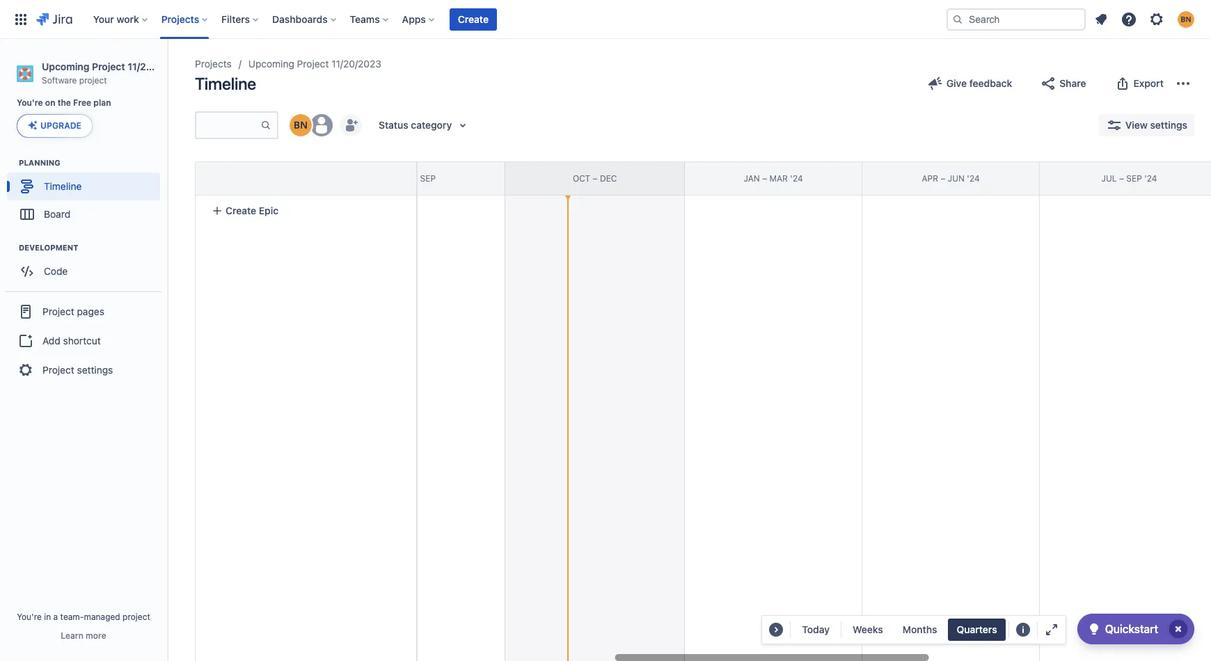 Task type: locate. For each thing, give the bounding box(es) containing it.
11/20/2023 down work
[[128, 61, 180, 72]]

1 – from the left
[[413, 173, 418, 184]]

–
[[413, 173, 418, 184], [593, 173, 598, 184], [762, 173, 767, 184], [941, 173, 946, 184], [1120, 173, 1124, 184]]

project
[[297, 58, 329, 70], [92, 61, 125, 72], [42, 306, 74, 317], [42, 364, 74, 376]]

project up add
[[42, 306, 74, 317]]

1 vertical spatial you're
[[17, 612, 42, 622]]

upcoming
[[248, 58, 294, 70], [42, 61, 89, 72]]

projects button
[[157, 8, 213, 30]]

3 '24 from the left
[[1145, 173, 1157, 184]]

11/20/2023 for upcoming project 11/20/2023 software project
[[128, 61, 180, 72]]

you're left in
[[17, 612, 42, 622]]

timeline up board at the top left of page
[[44, 180, 82, 192]]

1 sep from the left
[[420, 173, 436, 184]]

0 vertical spatial project
[[79, 75, 107, 85]]

0 vertical spatial settings
[[1150, 119, 1188, 131]]

– right jan
[[762, 173, 767, 184]]

create left the 'epic'
[[226, 205, 256, 217]]

upcoming for upcoming project 11/20/2023
[[248, 58, 294, 70]]

projects for projects popup button
[[161, 13, 199, 25]]

project settings link
[[6, 355, 162, 386]]

you're for you're in a team-managed project
[[17, 612, 42, 622]]

status
[[379, 119, 409, 131]]

settings inside dropdown button
[[1150, 119, 1188, 131]]

1 horizontal spatial sep
[[1127, 173, 1142, 184]]

settings right view
[[1150, 119, 1188, 131]]

0 horizontal spatial project
[[79, 75, 107, 85]]

software
[[42, 75, 77, 85]]

project
[[79, 75, 107, 85], [123, 612, 150, 622]]

1 horizontal spatial '24
[[967, 173, 980, 184]]

epic
[[259, 205, 279, 217]]

jul down the view settings icon
[[1102, 173, 1117, 184]]

jul – sep '24
[[1102, 173, 1157, 184]]

1 vertical spatial timeline
[[44, 180, 82, 192]]

code
[[44, 265, 68, 277]]

1 jul from the left
[[395, 173, 411, 184]]

create inside grid
[[226, 205, 256, 217]]

apps
[[402, 13, 426, 25]]

give feedback
[[947, 77, 1012, 89]]

banner
[[0, 0, 1211, 39]]

you're left the on
[[17, 98, 43, 108]]

dec
[[600, 173, 617, 184]]

1 vertical spatial settings
[[77, 364, 113, 376]]

jira image
[[36, 11, 72, 28], [36, 11, 72, 28]]

0 horizontal spatial 11/20/2023
[[128, 61, 180, 72]]

4 – from the left
[[941, 173, 946, 184]]

1 vertical spatial create
[[226, 205, 256, 217]]

– down status category
[[413, 173, 418, 184]]

upcoming down dashboards
[[248, 58, 294, 70]]

projects right "sidebar navigation" image
[[195, 58, 232, 70]]

you're
[[17, 98, 43, 108], [17, 612, 42, 622]]

0 vertical spatial timeline
[[195, 74, 256, 93]]

0 horizontal spatial jul
[[395, 173, 411, 184]]

column header inside create epic grid
[[148, 162, 326, 195]]

projects inside popup button
[[161, 13, 199, 25]]

2 you're from the top
[[17, 612, 42, 622]]

sep down status category popup button
[[420, 173, 436, 184]]

board link
[[7, 201, 160, 229]]

create for create
[[458, 13, 489, 25]]

settings for view settings
[[1150, 119, 1188, 131]]

sep for jul – sep '24
[[1127, 173, 1142, 184]]

0 horizontal spatial '24
[[790, 173, 803, 184]]

2 – from the left
[[593, 173, 598, 184]]

– right apr
[[941, 173, 946, 184]]

11/20/2023 down teams on the top left of the page
[[332, 58, 382, 70]]

1 horizontal spatial settings
[[1150, 119, 1188, 131]]

sep down view
[[1127, 173, 1142, 184]]

row
[[196, 162, 416, 196]]

jul
[[395, 173, 411, 184], [1102, 173, 1117, 184]]

upcoming project 11/20/2023
[[248, 58, 382, 70]]

2 horizontal spatial '24
[[1145, 173, 1157, 184]]

code link
[[7, 258, 160, 286]]

create
[[458, 13, 489, 25], [226, 205, 256, 217]]

learn more button
[[61, 631, 106, 642]]

filters
[[221, 13, 250, 25]]

0 horizontal spatial upcoming
[[42, 61, 89, 72]]

help image
[[1121, 11, 1138, 28]]

1 horizontal spatial create
[[458, 13, 489, 25]]

share button
[[1032, 72, 1095, 95]]

mar
[[770, 173, 788, 184]]

upgrade
[[40, 121, 81, 131]]

dashboards
[[272, 13, 328, 25]]

your
[[93, 13, 114, 25]]

projects right work
[[161, 13, 199, 25]]

1 vertical spatial project
[[123, 612, 150, 622]]

sidebar navigation image
[[152, 56, 182, 84]]

upcoming for upcoming project 11/20/2023 software project
[[42, 61, 89, 72]]

in
[[44, 612, 51, 622]]

upcoming inside upcoming project 11/20/2023 software project
[[42, 61, 89, 72]]

group containing project pages
[[6, 291, 162, 390]]

project up plan
[[79, 75, 107, 85]]

you're for you're on the free plan
[[17, 98, 43, 108]]

11/20/2023
[[332, 58, 382, 70], [128, 61, 180, 72]]

upcoming up software
[[42, 61, 89, 72]]

row group
[[195, 162, 416, 196]]

group
[[6, 291, 162, 390]]

project right managed
[[123, 612, 150, 622]]

create right apps popup button
[[458, 13, 489, 25]]

today button
[[794, 619, 838, 641]]

1 horizontal spatial project
[[123, 612, 150, 622]]

– down the view settings icon
[[1120, 173, 1124, 184]]

projects
[[161, 13, 199, 25], [195, 58, 232, 70]]

– for jul – sep '24
[[1120, 173, 1124, 184]]

apps button
[[398, 8, 440, 30]]

1 horizontal spatial jul
[[1102, 173, 1117, 184]]

appswitcher icon image
[[13, 11, 29, 28]]

view settings button
[[1099, 114, 1195, 136]]

jun
[[948, 173, 965, 184]]

0 horizontal spatial settings
[[77, 364, 113, 376]]

sep
[[420, 173, 436, 184], [1127, 173, 1142, 184]]

– left dec
[[593, 173, 598, 184]]

project inside upcoming project 11/20/2023 software project
[[79, 75, 107, 85]]

weeks button
[[845, 619, 892, 641]]

on
[[45, 98, 55, 108]]

1 horizontal spatial 11/20/2023
[[332, 58, 382, 70]]

banner containing your work
[[0, 0, 1211, 39]]

1 you're from the top
[[17, 98, 43, 108]]

2 '24 from the left
[[967, 173, 980, 184]]

unassigned image
[[311, 114, 333, 136]]

teams button
[[346, 8, 394, 30]]

1 '24 from the left
[[790, 173, 803, 184]]

project up plan
[[92, 61, 125, 72]]

category
[[411, 119, 452, 131]]

3 – from the left
[[762, 173, 767, 184]]

jul down status
[[395, 173, 411, 184]]

settings down add shortcut button
[[77, 364, 113, 376]]

0 vertical spatial create
[[458, 13, 489, 25]]

add shortcut
[[42, 335, 101, 347]]

feedback
[[970, 77, 1012, 89]]

0 vertical spatial projects
[[161, 13, 199, 25]]

1 horizontal spatial upcoming
[[248, 58, 294, 70]]

planning
[[19, 158, 60, 167]]

0 horizontal spatial create
[[226, 205, 256, 217]]

status category button
[[370, 114, 480, 136]]

ben nelson image
[[290, 114, 312, 136]]

apr
[[922, 173, 939, 184]]

'24
[[790, 173, 803, 184], [967, 173, 980, 184], [1145, 173, 1157, 184]]

1 vertical spatial projects
[[195, 58, 232, 70]]

settings
[[1150, 119, 1188, 131], [77, 364, 113, 376]]

shortcut
[[63, 335, 101, 347]]

projects for projects link
[[195, 58, 232, 70]]

0 horizontal spatial sep
[[420, 173, 436, 184]]

11/20/2023 inside upcoming project 11/20/2023 software project
[[128, 61, 180, 72]]

you're in a team-managed project
[[17, 612, 150, 622]]

upcoming inside upcoming project 11/20/2023 link
[[248, 58, 294, 70]]

teams
[[350, 13, 380, 25]]

2 sep from the left
[[1127, 173, 1142, 184]]

your work
[[93, 13, 139, 25]]

0 vertical spatial you're
[[17, 98, 43, 108]]

0 horizontal spatial timeline
[[44, 180, 82, 192]]

jul for jul – sep '24
[[1102, 173, 1117, 184]]

project down add
[[42, 364, 74, 376]]

5 – from the left
[[1120, 173, 1124, 184]]

timeline down projects link
[[195, 74, 256, 93]]

create inside primary element
[[458, 13, 489, 25]]

weeks
[[853, 624, 883, 636]]

quickstart button
[[1078, 614, 1195, 645]]

view
[[1126, 119, 1148, 131]]

'24 right jun
[[967, 173, 980, 184]]

'24 right mar
[[790, 173, 803, 184]]

– for jan – mar '24
[[762, 173, 767, 184]]

'24 down view settings dropdown button
[[1145, 173, 1157, 184]]

project settings
[[42, 364, 113, 376]]

column header
[[148, 162, 326, 195]]

add people image
[[343, 117, 359, 134]]

Search timeline text field
[[196, 113, 260, 138]]

2 jul from the left
[[1102, 173, 1117, 184]]

timeline
[[195, 74, 256, 93], [44, 180, 82, 192]]



Task type: describe. For each thing, give the bounding box(es) containing it.
planning group
[[7, 158, 166, 233]]

development image
[[2, 240, 19, 256]]

a
[[53, 612, 58, 622]]

settings image
[[1149, 11, 1165, 28]]

free
[[73, 98, 91, 108]]

view settings image
[[1106, 117, 1123, 134]]

months
[[903, 624, 937, 636]]

row group inside create epic grid
[[195, 162, 416, 196]]

learn
[[61, 631, 83, 641]]

dismiss quickstart image
[[1168, 618, 1190, 641]]

your profile and settings image
[[1178, 11, 1195, 28]]

learn more
[[61, 631, 106, 641]]

months button
[[895, 619, 946, 641]]

create button
[[450, 8, 497, 30]]

upcoming project 11/20/2023 link
[[248, 56, 382, 72]]

add shortcut button
[[6, 327, 162, 355]]

project down dashboards popup button
[[297, 58, 329, 70]]

your work button
[[89, 8, 153, 30]]

timeline link
[[7, 173, 160, 201]]

work
[[117, 13, 139, 25]]

pages
[[77, 306, 104, 317]]

create epic grid
[[148, 162, 1211, 661]]

'24 for jul – sep '24
[[1145, 173, 1157, 184]]

export icon image
[[1114, 75, 1131, 92]]

create for create epic
[[226, 205, 256, 217]]

enter full screen image
[[1043, 622, 1060, 638]]

project pages
[[42, 306, 104, 317]]

give feedback button
[[919, 72, 1021, 95]]

export button
[[1106, 72, 1172, 95]]

project inside upcoming project 11/20/2023 software project
[[92, 61, 125, 72]]

Search field
[[947, 8, 1086, 30]]

1 horizontal spatial timeline
[[195, 74, 256, 93]]

sep for jul – sep
[[420, 173, 436, 184]]

managed
[[84, 612, 120, 622]]

development
[[19, 243, 78, 252]]

add
[[42, 335, 60, 347]]

search image
[[952, 14, 964, 25]]

apr – jun '24
[[922, 173, 980, 184]]

check image
[[1086, 621, 1103, 638]]

planning image
[[2, 155, 19, 172]]

projects link
[[195, 56, 232, 72]]

jul for jul – sep
[[395, 173, 411, 184]]

board
[[44, 208, 70, 220]]

– for jul – sep
[[413, 173, 418, 184]]

upcoming project 11/20/2023 software project
[[42, 61, 180, 85]]

– for apr – jun '24
[[941, 173, 946, 184]]

notifications image
[[1093, 11, 1110, 28]]

jan – mar '24
[[744, 173, 803, 184]]

timeline inside 'planning' 'group'
[[44, 180, 82, 192]]

team-
[[60, 612, 84, 622]]

the
[[58, 98, 71, 108]]

create epic button
[[203, 198, 408, 223]]

– for oct – dec
[[593, 173, 598, 184]]

view settings
[[1126, 119, 1188, 131]]

project pages link
[[6, 297, 162, 327]]

filters button
[[217, 8, 264, 30]]

upgrade button
[[17, 115, 92, 137]]

settings for project settings
[[77, 364, 113, 376]]

more
[[86, 631, 106, 641]]

development group
[[7, 243, 166, 290]]

jul – sep
[[395, 173, 436, 184]]

legend image
[[1015, 622, 1032, 638]]

'24 for jan – mar '24
[[790, 173, 803, 184]]

you're on the free plan
[[17, 98, 111, 108]]

today
[[802, 624, 830, 636]]

create epic
[[226, 205, 279, 217]]

export
[[1134, 77, 1164, 89]]

quarters
[[957, 624, 997, 636]]

'24 for apr – jun '24
[[967, 173, 980, 184]]

give
[[947, 77, 967, 89]]

oct – dec
[[573, 173, 617, 184]]

primary element
[[8, 0, 947, 39]]

share
[[1060, 77, 1086, 89]]

11/20/2023 for upcoming project 11/20/2023
[[332, 58, 382, 70]]

jan
[[744, 173, 760, 184]]

quickstart
[[1105, 623, 1159, 636]]

dashboards button
[[268, 8, 342, 30]]

oct
[[573, 173, 591, 184]]

quarters button
[[949, 619, 1006, 641]]

row inside row group
[[196, 162, 416, 196]]

status category
[[379, 119, 452, 131]]

plan
[[94, 98, 111, 108]]



Task type: vqa. For each thing, say whether or not it's contained in the screenshot.
the Enter full screen icon
yes



